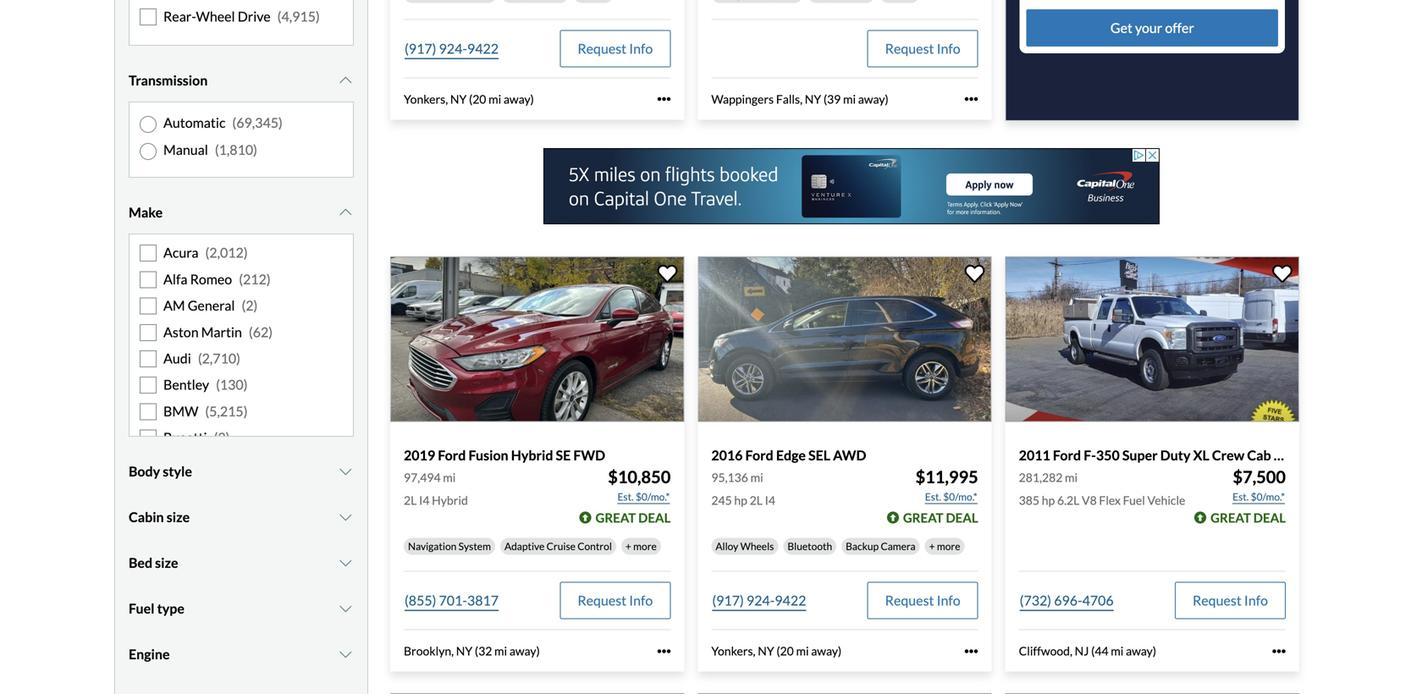Task type: describe. For each thing, give the bounding box(es) containing it.
romeo
[[190, 271, 232, 287]]

duty
[[1161, 447, 1191, 464]]

super
[[1123, 447, 1158, 464]]

fwd
[[574, 447, 606, 464]]

audi (2,710)
[[163, 350, 240, 367]]

$10,850
[[608, 467, 671, 487]]

automatic
[[163, 115, 226, 131]]

wheels
[[741, 540, 774, 553]]

request info for $10,850
[[578, 592, 653, 609]]

request info for $7,500
[[1193, 592, 1269, 609]]

get your offer button
[[1027, 9, 1279, 47]]

chevron down image for transmission
[[337, 74, 354, 87]]

hybrid inside 97,494 mi 2l i4 hybrid
[[432, 493, 468, 508]]

(39
[[824, 92, 841, 106]]

1 horizontal spatial (2)
[[242, 297, 258, 314]]

1 + from the left
[[626, 540, 632, 553]]

size for cabin size
[[167, 509, 190, 526]]

696-
[[1055, 592, 1083, 609]]

4wd
[[1274, 447, 1307, 464]]

great for $10,850
[[596, 510, 636, 526]]

nj
[[1075, 644, 1090, 659]]

281,282 mi 385 hp 6.2l v8 flex fuel vehicle
[[1019, 471, 1186, 508]]

request info button for $11,995
[[868, 582, 979, 620]]

f-
[[1084, 447, 1097, 464]]

0 vertical spatial (917) 924-9422 button
[[404, 30, 500, 67]]

$11,995 est. $0/mo.*
[[916, 467, 979, 503]]

manual
[[163, 142, 208, 158]]

fuel type button
[[129, 588, 354, 630]]

1 vertical spatial yonkers, ny (20 mi away)
[[712, 644, 842, 659]]

bed
[[129, 555, 153, 571]]

martin
[[201, 324, 242, 340]]

rear-wheel drive (4,915)
[[163, 8, 320, 25]]

edge
[[777, 447, 806, 464]]

red 2019 ford fusion hybrid se fwd sedan front-wheel drive automatic image
[[390, 257, 685, 422]]

acura (2,012)
[[163, 245, 248, 261]]

engine
[[129, 646, 170, 663]]

(917) 924-9422 for topmost (917) 924-9422 button
[[405, 40, 499, 57]]

6.2l
[[1058, 493, 1080, 508]]

chevron down image for engine
[[337, 648, 354, 662]]

est. $0/mo.* button for $10,850
[[617, 489, 671, 506]]

bluetooth
[[788, 540, 833, 553]]

transmission button
[[129, 59, 354, 102]]

(5,215)
[[205, 403, 248, 420]]

request for $10,850
[[578, 592, 627, 609]]

bugatti
[[163, 429, 207, 446]]

body style
[[129, 463, 192, 480]]

cliffwood,
[[1019, 644, 1073, 659]]

navigation system
[[408, 540, 491, 553]]

backup camera
[[846, 540, 916, 553]]

make
[[129, 204, 163, 221]]

black 2014 mercedes-benz m-class ml 350 4matic suv / crossover all-wheel drive automatic image
[[1006, 694, 1300, 695]]

ellipsis h image for request info
[[965, 92, 979, 106]]

info for $7,500
[[1245, 592, 1269, 609]]

2016 ford edge sel awd
[[712, 447, 867, 464]]

ellipsis h image for $7,500
[[1273, 645, 1287, 658]]

ellipsis h image for $10,850
[[658, 645, 671, 658]]

info for $11,995
[[937, 592, 961, 609]]

acura
[[163, 245, 199, 261]]

sel
[[809, 447, 831, 464]]

4706
[[1083, 592, 1114, 609]]

wappingers falls, ny (39 mi away)
[[712, 92, 889, 106]]

chevron down image for cabin size
[[337, 511, 354, 524]]

oxford white 2011 ford f-350 super duty xl crew cab 4wd pickup truck four-wheel drive 6-speed automatic image
[[1006, 257, 1300, 422]]

request for $11,995
[[886, 592, 935, 609]]

shadow black 2016 ford edge sel awd suv / crossover all-wheel drive automatic image
[[698, 257, 992, 422]]

est. for $7,500
[[1233, 491, 1250, 503]]

$0/mo.* for $11,995
[[944, 491, 978, 503]]

camera
[[881, 540, 916, 553]]

transmission
[[129, 72, 208, 89]]

cabin size
[[129, 509, 190, 526]]

se
[[556, 447, 571, 464]]

deal for $10,850
[[639, 510, 671, 526]]

1 horizontal spatial (20
[[777, 644, 794, 659]]

body style button
[[129, 451, 354, 493]]

(130)
[[216, 377, 248, 393]]

$0/mo.* for $10,850
[[636, 491, 670, 503]]

advertisement region
[[544, 148, 1160, 224]]

1 vertical spatial yonkers,
[[712, 644, 756, 659]]

engine button
[[129, 634, 354, 676]]

bugatti (2)
[[163, 429, 230, 446]]

wheel
[[196, 8, 235, 25]]

bed size button
[[129, 542, 354, 585]]

fusion
[[469, 447, 509, 464]]

$7,500
[[1234, 467, 1287, 487]]

drive
[[238, 8, 271, 25]]

v8
[[1082, 493, 1097, 508]]

alfa
[[163, 271, 188, 287]]

general
[[188, 297, 235, 314]]

701-
[[439, 592, 467, 609]]

great deal for $7,500
[[1211, 510, 1287, 526]]

$11,995
[[916, 467, 979, 487]]

away) for $7,500
[[1127, 644, 1157, 659]]

great for $7,500
[[1211, 510, 1252, 526]]

(1,810)
[[215, 142, 257, 158]]

adaptive
[[505, 540, 545, 553]]

hp for $11,995
[[735, 493, 748, 508]]

hp for $7,500
[[1042, 493, 1056, 508]]

3817
[[467, 592, 499, 609]]

(732) 696-4706
[[1020, 592, 1114, 609]]

(917) for (917) 924-9422 button to the bottom
[[713, 592, 744, 609]]

mi inside 281,282 mi 385 hp 6.2l v8 flex fuel vehicle
[[1066, 471, 1078, 485]]

1 vertical spatial (917) 924-9422 button
[[712, 582, 808, 620]]

size for bed size
[[155, 555, 178, 571]]

mi inside 97,494 mi 2l i4 hybrid
[[443, 471, 456, 485]]

924- for (917) 924-9422 button to the bottom
[[747, 592, 775, 609]]

bed size
[[129, 555, 178, 571]]

2 + from the left
[[930, 540, 936, 553]]

2l inside 95,136 mi 245 hp 2l i4
[[750, 493, 763, 508]]

flex
[[1100, 493, 1121, 508]]

2011 ford f-350 super duty xl crew cab 4wd
[[1019, 447, 1307, 464]]

request for $7,500
[[1193, 592, 1242, 609]]

crew
[[1213, 447, 1245, 464]]

cabin size button
[[129, 497, 354, 539]]

chevron down image for bed size
[[337, 557, 354, 570]]

fuel inside 281,282 mi 385 hp 6.2l v8 flex fuel vehicle
[[1124, 493, 1146, 508]]

great for $11,995
[[904, 510, 944, 526]]

brooklyn,
[[404, 644, 454, 659]]

deal for $7,500
[[1254, 510, 1287, 526]]



Task type: locate. For each thing, give the bounding box(es) containing it.
9422
[[467, 40, 499, 57], [775, 592, 807, 609]]

deal for $11,995
[[946, 510, 979, 526]]

i4 down "97,494"
[[419, 493, 430, 508]]

9422 for (917) 924-9422 button to the bottom
[[775, 592, 807, 609]]

am general (2)
[[163, 297, 258, 314]]

bmw (5,215)
[[163, 403, 248, 420]]

1 vertical spatial (2)
[[214, 429, 230, 446]]

0 horizontal spatial i4
[[419, 493, 430, 508]]

$0/mo.* inside $7,500 est. $0/mo.*
[[1252, 491, 1286, 503]]

1 horizontal spatial $0/mo.*
[[944, 491, 978, 503]]

0 horizontal spatial great
[[596, 510, 636, 526]]

more
[[634, 540, 657, 553], [938, 540, 961, 553]]

chevron down image for body style
[[337, 465, 354, 479]]

fuel left type
[[129, 601, 155, 617]]

great down $7,500 est. $0/mo.*
[[1211, 510, 1252, 526]]

fuel
[[1124, 493, 1146, 508], [129, 601, 155, 617]]

5 chevron down image from the top
[[337, 557, 354, 570]]

ford for $11,995
[[746, 447, 774, 464]]

info
[[630, 40, 653, 57], [937, 40, 961, 57], [630, 592, 653, 609], [937, 592, 961, 609], [1245, 592, 1269, 609]]

aston martin (62)
[[163, 324, 273, 340]]

$0/mo.* for $7,500
[[1252, 491, 1286, 503]]

1 horizontal spatial i4
[[765, 493, 776, 508]]

chevron down image inside "cabin size" dropdown button
[[337, 511, 354, 524]]

1 vertical spatial 924-
[[747, 592, 775, 609]]

2 horizontal spatial great
[[1211, 510, 1252, 526]]

style
[[163, 463, 192, 480]]

2 horizontal spatial est. $0/mo.* button
[[1232, 489, 1287, 506]]

deal down $11,995 est. $0/mo.*
[[946, 510, 979, 526]]

1 vertical spatial fuel
[[129, 601, 155, 617]]

0 horizontal spatial 2l
[[404, 493, 417, 508]]

350
[[1097, 447, 1120, 464]]

body
[[129, 463, 160, 480]]

3 great deal from the left
[[1211, 510, 1287, 526]]

1 horizontal spatial 9422
[[775, 592, 807, 609]]

2 horizontal spatial deal
[[1254, 510, 1287, 526]]

white 2017 chevrolet express chassis 3500 139 cutaway rwd van rear-wheel drive automatic image
[[698, 694, 992, 695]]

0 horizontal spatial 9422
[[467, 40, 499, 57]]

hp inside 281,282 mi 385 hp 6.2l v8 flex fuel vehicle
[[1042, 493, 1056, 508]]

1 horizontal spatial yonkers, ny (20 mi away)
[[712, 644, 842, 659]]

2 est. $0/mo.* button from the left
[[925, 489, 979, 506]]

size inside "dropdown button"
[[155, 555, 178, 571]]

0 vertical spatial 9422
[[467, 40, 499, 57]]

est. $0/mo.* button
[[617, 489, 671, 506], [925, 489, 979, 506], [1232, 489, 1287, 506]]

2 deal from the left
[[946, 510, 979, 526]]

0 horizontal spatial (2)
[[214, 429, 230, 446]]

away)
[[504, 92, 534, 106], [859, 92, 889, 106], [510, 644, 540, 659], [812, 644, 842, 659], [1127, 644, 1157, 659]]

1 + more from the left
[[626, 540, 657, 553]]

deal
[[639, 510, 671, 526], [946, 510, 979, 526], [1254, 510, 1287, 526]]

great deal for $10,850
[[596, 510, 671, 526]]

1 horizontal spatial 2l
[[750, 493, 763, 508]]

request info button for $7,500
[[1176, 582, 1287, 620]]

2 great deal from the left
[[904, 510, 979, 526]]

$10,850 est. $0/mo.*
[[608, 467, 671, 503]]

+
[[626, 540, 632, 553], [930, 540, 936, 553]]

(917) 924-9422 for (917) 924-9422 button to the bottom
[[713, 592, 807, 609]]

vehicle
[[1148, 493, 1186, 508]]

0 horizontal spatial yonkers, ny (20 mi away)
[[404, 92, 534, 106]]

1 ford from the left
[[438, 447, 466, 464]]

i4 inside 97,494 mi 2l i4 hybrid
[[419, 493, 430, 508]]

hp
[[735, 493, 748, 508], [1042, 493, 1056, 508]]

(2) down (212)
[[242, 297, 258, 314]]

1 deal from the left
[[639, 510, 671, 526]]

hp right 245
[[735, 493, 748, 508]]

est. $0/mo.* button down $11,995
[[925, 489, 979, 506]]

0 vertical spatial (917) 924-9422
[[405, 40, 499, 57]]

2 $0/mo.* from the left
[[944, 491, 978, 503]]

0 horizontal spatial hybrid
[[432, 493, 468, 508]]

est. down "$10,850"
[[618, 491, 634, 503]]

request
[[578, 40, 627, 57], [886, 40, 935, 57], [578, 592, 627, 609], [886, 592, 935, 609], [1193, 592, 1242, 609]]

0 horizontal spatial great deal
[[596, 510, 671, 526]]

0 horizontal spatial 924-
[[439, 40, 467, 57]]

1 horizontal spatial great deal
[[904, 510, 979, 526]]

$7,500 est. $0/mo.*
[[1233, 467, 1287, 503]]

great deal for $11,995
[[904, 510, 979, 526]]

great deal down $7,500 est. $0/mo.*
[[1211, 510, 1287, 526]]

chevron down image inside make dropdown button
[[337, 206, 354, 220]]

deal down $7,500 est. $0/mo.*
[[1254, 510, 1287, 526]]

0 horizontal spatial est.
[[618, 491, 634, 503]]

0 horizontal spatial yonkers,
[[404, 92, 448, 106]]

hybrid down "97,494"
[[432, 493, 468, 508]]

+ right camera
[[930, 540, 936, 553]]

falls,
[[777, 92, 803, 106]]

0 horizontal spatial est. $0/mo.* button
[[617, 489, 671, 506]]

2l down "97,494"
[[404, 493, 417, 508]]

$0/mo.* down "$10,850"
[[636, 491, 670, 503]]

i4 inside 95,136 mi 245 hp 2l i4
[[765, 493, 776, 508]]

1 vertical spatial hybrid
[[432, 493, 468, 508]]

est. inside $10,850 est. $0/mo.*
[[618, 491, 634, 503]]

chevron down image inside transmission dropdown button
[[337, 74, 354, 87]]

924-
[[439, 40, 467, 57], [747, 592, 775, 609]]

offer
[[1166, 19, 1195, 36]]

bentley
[[163, 377, 209, 393]]

1 est. from the left
[[618, 491, 634, 503]]

make button
[[129, 192, 354, 234]]

7 chevron down image from the top
[[337, 648, 354, 662]]

est. $0/mo.* button for $7,500
[[1232, 489, 1287, 506]]

brooklyn, ny (32 mi away)
[[404, 644, 540, 659]]

3 $0/mo.* from the left
[[1252, 491, 1286, 503]]

request info for $11,995
[[886, 592, 961, 609]]

$0/mo.* down $7,500
[[1252, 491, 1286, 503]]

1 est. $0/mo.* button from the left
[[617, 489, 671, 506]]

ford left f-
[[1054, 447, 1082, 464]]

1 horizontal spatial + more
[[930, 540, 961, 553]]

est. down $7,500
[[1233, 491, 1250, 503]]

(2,710)
[[198, 350, 240, 367]]

cruise
[[547, 540, 576, 553]]

1 $0/mo.* from the left
[[636, 491, 670, 503]]

1 horizontal spatial ellipsis h image
[[1273, 645, 1287, 658]]

1 horizontal spatial more
[[938, 540, 961, 553]]

(855) 701-3817
[[405, 592, 499, 609]]

hybrid left se
[[511, 447, 553, 464]]

924- for topmost (917) 924-9422 button
[[439, 40, 467, 57]]

est. $0/mo.* button down $7,500
[[1232, 489, 1287, 506]]

get
[[1111, 19, 1133, 36]]

great
[[596, 510, 636, 526], [904, 510, 944, 526], [1211, 510, 1252, 526]]

fuel inside dropdown button
[[129, 601, 155, 617]]

1 horizontal spatial fuel
[[1124, 493, 1146, 508]]

97,494 mi 2l i4 hybrid
[[404, 471, 468, 508]]

2 2l from the left
[[750, 493, 763, 508]]

request info button
[[560, 30, 671, 67], [868, 30, 979, 67], [560, 582, 671, 620], [868, 582, 979, 620], [1176, 582, 1287, 620]]

ford for $10,850
[[438, 447, 466, 464]]

+ more right camera
[[930, 540, 961, 553]]

1 horizontal spatial (917) 924-9422
[[713, 592, 807, 609]]

more right camera
[[938, 540, 961, 553]]

3 est. $0/mo.* button from the left
[[1232, 489, 1287, 506]]

1 great deal from the left
[[596, 510, 671, 526]]

i4
[[419, 493, 430, 508], [765, 493, 776, 508]]

ny
[[451, 92, 467, 106], [805, 92, 822, 106], [456, 644, 473, 659], [758, 644, 775, 659]]

white 2008 ford e-series e-250 cargo van van rear-wheel drive 4-speed automatic image
[[390, 694, 685, 695]]

ford left edge
[[746, 447, 774, 464]]

get your offer
[[1111, 19, 1195, 36]]

2019 ford fusion hybrid se fwd
[[404, 447, 606, 464]]

1 i4 from the left
[[419, 493, 430, 508]]

2 horizontal spatial ford
[[1054, 447, 1082, 464]]

2 horizontal spatial $0/mo.*
[[1252, 491, 1286, 503]]

3 ford from the left
[[1054, 447, 1082, 464]]

1 ellipsis h image from the left
[[658, 645, 671, 658]]

est. down $11,995
[[926, 491, 942, 503]]

1 horizontal spatial 924-
[[747, 592, 775, 609]]

est. inside $7,500 est. $0/mo.*
[[1233, 491, 1250, 503]]

hybrid
[[511, 447, 553, 464], [432, 493, 468, 508]]

manual (1,810)
[[163, 142, 257, 158]]

$0/mo.* inside $10,850 est. $0/mo.*
[[636, 491, 670, 503]]

away) for $11,995
[[812, 644, 842, 659]]

bentley (130)
[[163, 377, 248, 393]]

(917) for topmost (917) 924-9422 button
[[405, 40, 437, 57]]

1 horizontal spatial deal
[[946, 510, 979, 526]]

2l inside 97,494 mi 2l i4 hybrid
[[404, 493, 417, 508]]

2011
[[1019, 447, 1051, 464]]

2 i4 from the left
[[765, 493, 776, 508]]

1 horizontal spatial est.
[[926, 491, 942, 503]]

(917)
[[405, 40, 437, 57], [713, 592, 744, 609]]

$0/mo.* inside $11,995 est. $0/mo.*
[[944, 491, 978, 503]]

(2)
[[242, 297, 258, 314], [214, 429, 230, 446]]

size right bed
[[155, 555, 178, 571]]

2l
[[404, 493, 417, 508], [750, 493, 763, 508]]

(4,915)
[[278, 8, 320, 25]]

2 + more from the left
[[930, 540, 961, 553]]

request info
[[578, 40, 653, 57], [886, 40, 961, 57], [578, 592, 653, 609], [886, 592, 961, 609], [1193, 592, 1269, 609]]

0 horizontal spatial (917) 924-9422 button
[[404, 30, 500, 67]]

385
[[1019, 493, 1040, 508]]

4 chevron down image from the top
[[337, 511, 354, 524]]

0 horizontal spatial ford
[[438, 447, 466, 464]]

info for $10,850
[[630, 592, 653, 609]]

(212)
[[239, 271, 271, 287]]

great deal down $10,850 est. $0/mo.*
[[596, 510, 671, 526]]

chevron down image
[[337, 74, 354, 87], [337, 206, 354, 220], [337, 465, 354, 479], [337, 511, 354, 524], [337, 557, 354, 570], [337, 602, 354, 616], [337, 648, 354, 662]]

great up camera
[[904, 510, 944, 526]]

1 vertical spatial size
[[155, 555, 178, 571]]

great deal
[[596, 510, 671, 526], [904, 510, 979, 526], [1211, 510, 1287, 526]]

chevron down image inside engine dropdown button
[[337, 648, 354, 662]]

1 more from the left
[[634, 540, 657, 553]]

$0/mo.* down $11,995
[[944, 491, 978, 503]]

away) for $10,850
[[510, 644, 540, 659]]

chevron down image inside bed size "dropdown button"
[[337, 557, 354, 570]]

backup
[[846, 540, 879, 553]]

est. for $11,995
[[926, 491, 942, 503]]

0 vertical spatial (2)
[[242, 297, 258, 314]]

0 vertical spatial yonkers,
[[404, 92, 448, 106]]

ellipsis h image
[[658, 645, 671, 658], [1273, 645, 1287, 658]]

xl
[[1194, 447, 1210, 464]]

9422 for topmost (917) 924-9422 button
[[467, 40, 499, 57]]

est. for $10,850
[[618, 491, 634, 503]]

1 2l from the left
[[404, 493, 417, 508]]

alloy wheels
[[716, 540, 774, 553]]

0 horizontal spatial hp
[[735, 493, 748, 508]]

1 vertical spatial (917)
[[713, 592, 744, 609]]

1 vertical spatial 9422
[[775, 592, 807, 609]]

chevron down image inside fuel type dropdown button
[[337, 602, 354, 616]]

control
[[578, 540, 612, 553]]

great up control at bottom
[[596, 510, 636, 526]]

(44
[[1092, 644, 1109, 659]]

mi inside 95,136 mi 245 hp 2l i4
[[751, 471, 764, 485]]

0 horizontal spatial (20
[[469, 92, 487, 106]]

0 horizontal spatial deal
[[639, 510, 671, 526]]

request info button for $10,850
[[560, 582, 671, 620]]

0 horizontal spatial (917)
[[405, 40, 437, 57]]

(732) 696-4706 button
[[1019, 582, 1115, 620]]

0 horizontal spatial ellipsis h image
[[658, 645, 671, 658]]

(732)
[[1020, 592, 1052, 609]]

2 more from the left
[[938, 540, 961, 553]]

0 vertical spatial 924-
[[439, 40, 467, 57]]

est. inside $11,995 est. $0/mo.*
[[926, 491, 942, 503]]

2 ellipsis h image from the left
[[1273, 645, 1287, 658]]

chevron down image inside body style dropdown button
[[337, 465, 354, 479]]

ford right the 2019
[[438, 447, 466, 464]]

0 vertical spatial (20
[[469, 92, 487, 106]]

navigation
[[408, 540, 457, 553]]

3 chevron down image from the top
[[337, 465, 354, 479]]

3 est. from the left
[[1233, 491, 1250, 503]]

bmw
[[163, 403, 199, 420]]

1 horizontal spatial hybrid
[[511, 447, 553, 464]]

+ right control at bottom
[[626, 540, 632, 553]]

i4 up wheels
[[765, 493, 776, 508]]

2l right 245
[[750, 493, 763, 508]]

1 horizontal spatial (917) 924-9422 button
[[712, 582, 808, 620]]

ellipsis h image
[[658, 92, 671, 106], [965, 92, 979, 106], [965, 645, 979, 658]]

2 horizontal spatial great deal
[[1211, 510, 1287, 526]]

1 hp from the left
[[735, 493, 748, 508]]

0 vertical spatial yonkers, ny (20 mi away)
[[404, 92, 534, 106]]

1 horizontal spatial hp
[[1042, 493, 1056, 508]]

0 horizontal spatial more
[[634, 540, 657, 553]]

6 chevron down image from the top
[[337, 602, 354, 616]]

95,136
[[712, 471, 749, 485]]

ford for $7,500
[[1054, 447, 1082, 464]]

2 chevron down image from the top
[[337, 206, 354, 220]]

audi
[[163, 350, 191, 367]]

2 horizontal spatial est.
[[1233, 491, 1250, 503]]

97,494
[[404, 471, 441, 485]]

3 great from the left
[[1211, 510, 1252, 526]]

2016
[[712, 447, 743, 464]]

deal down $10,850 est. $0/mo.*
[[639, 510, 671, 526]]

hp right 385
[[1042, 493, 1056, 508]]

alloy
[[716, 540, 739, 553]]

+ more right control at bottom
[[626, 540, 657, 553]]

2 hp from the left
[[1042, 493, 1056, 508]]

fuel right flex
[[1124, 493, 1146, 508]]

am
[[163, 297, 185, 314]]

est. $0/mo.* button down "$10,850"
[[617, 489, 671, 506]]

95,136 mi 245 hp 2l i4
[[712, 471, 776, 508]]

great deal down $11,995 est. $0/mo.*
[[904, 510, 979, 526]]

2 ford from the left
[[746, 447, 774, 464]]

2 great from the left
[[904, 510, 944, 526]]

0 horizontal spatial + more
[[626, 540, 657, 553]]

281,282
[[1019, 471, 1063, 485]]

system
[[459, 540, 491, 553]]

0 vertical spatial fuel
[[1124, 493, 1146, 508]]

more right control at bottom
[[634, 540, 657, 553]]

est. $0/mo.* button for $11,995
[[925, 489, 979, 506]]

1 horizontal spatial great
[[904, 510, 944, 526]]

(62)
[[249, 324, 273, 340]]

0 horizontal spatial fuel
[[129, 601, 155, 617]]

automatic (69,345)
[[163, 115, 283, 131]]

ellipsis h image for (917) 924-9422
[[658, 92, 671, 106]]

1 vertical spatial (917) 924-9422
[[713, 592, 807, 609]]

1 horizontal spatial +
[[930, 540, 936, 553]]

(855) 701-3817 button
[[404, 582, 500, 620]]

(32
[[475, 644, 492, 659]]

0 horizontal spatial +
[[626, 540, 632, 553]]

hp inside 95,136 mi 245 hp 2l i4
[[735, 493, 748, 508]]

0 vertical spatial size
[[167, 509, 190, 526]]

0 horizontal spatial (917) 924-9422
[[405, 40, 499, 57]]

1 horizontal spatial ford
[[746, 447, 774, 464]]

1 great from the left
[[596, 510, 636, 526]]

1 horizontal spatial (917)
[[713, 592, 744, 609]]

size inside dropdown button
[[167, 509, 190, 526]]

0 vertical spatial hybrid
[[511, 447, 553, 464]]

1 vertical spatial (20
[[777, 644, 794, 659]]

1 horizontal spatial yonkers,
[[712, 644, 756, 659]]

size right cabin
[[167, 509, 190, 526]]

(2) down (5,215)
[[214, 429, 230, 446]]

1 chevron down image from the top
[[337, 74, 354, 87]]

(855)
[[405, 592, 437, 609]]

1 horizontal spatial est. $0/mo.* button
[[925, 489, 979, 506]]

chevron down image for fuel type
[[337, 602, 354, 616]]

3 deal from the left
[[1254, 510, 1287, 526]]

chevron down image for make
[[337, 206, 354, 220]]

0 horizontal spatial $0/mo.*
[[636, 491, 670, 503]]

245
[[712, 493, 732, 508]]

0 vertical spatial (917)
[[405, 40, 437, 57]]

cab
[[1248, 447, 1272, 464]]

2 est. from the left
[[926, 491, 942, 503]]



Task type: vqa. For each thing, say whether or not it's contained in the screenshot.
the 5.0
no



